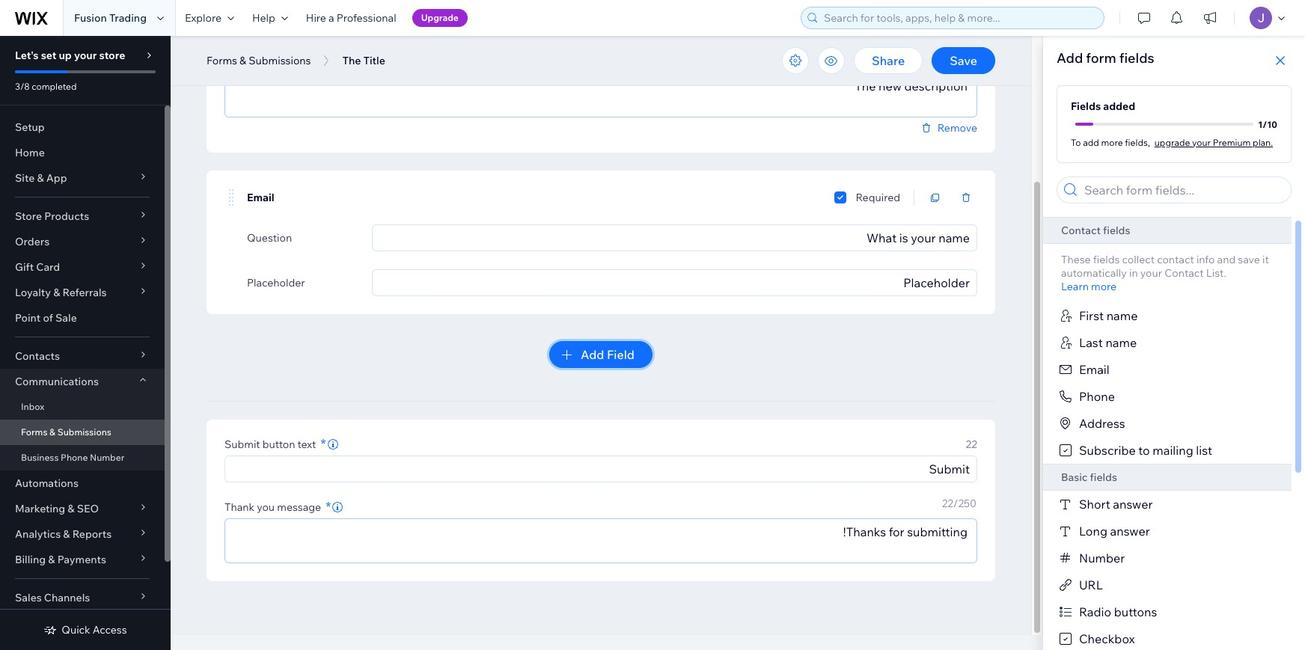 Task type: locate. For each thing, give the bounding box(es) containing it.
email down last
[[1079, 362, 1110, 377]]

& left reports
[[63, 528, 70, 541]]

submissions down the help button
[[249, 54, 311, 67]]

* right message
[[326, 499, 331, 516]]

forms inside "sidebar" "element"
[[21, 427, 47, 438]]

long
[[1079, 524, 1108, 539]]

add left field
[[581, 347, 604, 362]]

1 vertical spatial name
[[1106, 335, 1137, 350]]

business phone number link
[[0, 445, 165, 471]]

help
[[252, 11, 275, 25]]

billing
[[15, 553, 46, 567]]

the
[[342, 54, 361, 67]]

business
[[21, 452, 59, 463]]

last
[[1079, 335, 1103, 350]]

submissions inside "sidebar" "element"
[[57, 427, 111, 438]]

business phone number
[[21, 452, 124, 463]]

& inside popup button
[[53, 286, 60, 299]]

1 horizontal spatial forms & submissions
[[207, 54, 311, 67]]

add field
[[581, 347, 635, 362]]

fields for contact
[[1103, 224, 1131, 237]]

fields
[[1120, 49, 1155, 67], [1103, 224, 1131, 237], [1094, 253, 1120, 266], [1090, 471, 1118, 484]]

forms
[[207, 54, 237, 67], [21, 427, 47, 438]]

your right the up in the left of the page
[[74, 49, 97, 62]]

Search for tools, apps, help & more... field
[[820, 7, 1100, 28]]

contact fields
[[1061, 224, 1131, 237]]

1 vertical spatial phone
[[61, 452, 88, 463]]

22
[[966, 438, 978, 451], [942, 497, 954, 511]]

forms & submissions up business phone number
[[21, 427, 111, 438]]

communications
[[15, 375, 99, 389]]

*
[[321, 436, 326, 453], [326, 499, 331, 516]]

phone up address
[[1079, 389, 1115, 404]]

1 horizontal spatial phone
[[1079, 389, 1115, 404]]

last name
[[1079, 335, 1137, 350]]

3/8 completed
[[15, 81, 77, 92]]

url
[[1079, 578, 1103, 593]]

sale
[[55, 311, 77, 325]]

automatically
[[1061, 266, 1127, 280]]

fields inside these fields collect contact info and save it automatically in your contact list. learn more
[[1094, 253, 1120, 266]]

forms down explore
[[207, 54, 237, 67]]

site & app button
[[0, 165, 165, 191]]

1 horizontal spatial submissions
[[249, 54, 311, 67]]

more right learn
[[1091, 280, 1117, 293]]

save button
[[932, 47, 996, 74]]

number
[[90, 452, 124, 463], [1079, 551, 1125, 566]]

& left "seo"
[[68, 502, 75, 516]]

0 vertical spatial answer
[[1113, 497, 1153, 512]]

0 horizontal spatial number
[[90, 452, 124, 463]]

0 horizontal spatial contact
[[1061, 224, 1101, 237]]

1 vertical spatial number
[[1079, 551, 1125, 566]]

your right the in
[[1141, 266, 1163, 280]]

number down "long"
[[1079, 551, 1125, 566]]

&
[[240, 54, 246, 67], [37, 171, 44, 185], [53, 286, 60, 299], [49, 427, 55, 438], [68, 502, 75, 516], [63, 528, 70, 541], [48, 553, 55, 567]]

0 horizontal spatial forms
[[21, 427, 47, 438]]

sales channels button
[[0, 585, 165, 611]]

add
[[1057, 49, 1083, 67], [581, 347, 604, 362]]

fields left the in
[[1094, 253, 1120, 266]]

app
[[46, 171, 67, 185]]

0 vertical spatial forms
[[207, 54, 237, 67]]

save
[[1238, 253, 1261, 266]]

1 horizontal spatial your
[[1141, 266, 1163, 280]]

0 vertical spatial add
[[1057, 49, 1083, 67]]

contact
[[1061, 224, 1101, 237], [1165, 266, 1204, 280]]

your
[[74, 49, 97, 62], [1193, 137, 1211, 148], [1141, 266, 1163, 280]]

premium
[[1213, 137, 1251, 148]]

name down first name
[[1106, 335, 1137, 350]]

more right add
[[1101, 137, 1123, 148]]

answer up long answer
[[1113, 497, 1153, 512]]

0 vertical spatial contact
[[1061, 224, 1101, 237]]

22 for 22 / 250
[[942, 497, 954, 511]]

1 horizontal spatial add
[[1057, 49, 1083, 67]]

& right loyalty
[[53, 286, 60, 299]]

point
[[15, 311, 41, 325]]

0 horizontal spatial add
[[581, 347, 604, 362]]

0 vertical spatial 22
[[966, 438, 978, 451]]

0 horizontal spatial your
[[74, 49, 97, 62]]

contact left list.
[[1165, 266, 1204, 280]]

forms down inbox
[[21, 427, 47, 438]]

quick access button
[[44, 624, 127, 637]]

gift card
[[15, 261, 60, 274]]

1 horizontal spatial contact
[[1165, 266, 1204, 280]]

0 horizontal spatial submissions
[[57, 427, 111, 438]]

1 vertical spatial submissions
[[57, 427, 111, 438]]

forms inside button
[[207, 54, 237, 67]]

forms & submissions down help
[[207, 54, 311, 67]]

your inside these fields collect contact info and save it automatically in your contact list. learn more
[[1141, 266, 1163, 280]]

2 vertical spatial /
[[954, 497, 958, 511]]

submissions
[[249, 54, 311, 67], [57, 427, 111, 438]]

& for the billing & payments dropdown button
[[48, 553, 55, 567]]

0 vertical spatial number
[[90, 452, 124, 463]]

submissions inside button
[[249, 54, 311, 67]]

forms & submissions inside "sidebar" "element"
[[21, 427, 111, 438]]

basic
[[1061, 471, 1088, 484]]

1 horizontal spatial /
[[954, 497, 958, 511]]

more inside these fields collect contact info and save it automatically in your contact list. learn more
[[1091, 280, 1117, 293]]

forms & submissions inside button
[[207, 54, 311, 67]]

1 vertical spatial add
[[581, 347, 604, 362]]

name up last name
[[1107, 308, 1138, 323]]

submissions for forms & submissions link
[[57, 427, 111, 438]]

marketing & seo
[[15, 502, 99, 516]]

reports
[[72, 528, 112, 541]]

* right text
[[321, 436, 326, 453]]

more
[[1101, 137, 1123, 148], [1091, 280, 1117, 293]]

1 vertical spatial answer
[[1111, 524, 1150, 539]]

add inside add field button
[[581, 347, 604, 362]]

email up question
[[247, 191, 274, 204]]

None checkbox
[[835, 189, 847, 207]]

* for thank you message *
[[326, 499, 331, 516]]

store
[[99, 49, 125, 62]]

fields for basic
[[1090, 471, 1118, 484]]

& left description
[[240, 54, 246, 67]]

3/8
[[15, 81, 30, 92]]

1 vertical spatial contact
[[1165, 266, 1204, 280]]

1 vertical spatial *
[[326, 499, 331, 516]]

phone
[[1079, 389, 1115, 404], [61, 452, 88, 463]]

& up business at bottom
[[49, 427, 55, 438]]

forms for the forms & submissions button
[[207, 54, 237, 67]]

1 vertical spatial /
[[1263, 119, 1268, 130]]

contact up these
[[1061, 224, 1101, 237]]

19 / 1000
[[936, 51, 977, 64]]

forms for forms & submissions link
[[21, 427, 47, 438]]

1 vertical spatial forms
[[21, 427, 47, 438]]

& for site & app popup button in the top left of the page
[[37, 171, 44, 185]]

1 vertical spatial forms & submissions
[[21, 427, 111, 438]]

0 horizontal spatial 22
[[942, 497, 954, 511]]

0 vertical spatial your
[[74, 49, 97, 62]]

fields up collect
[[1103, 224, 1131, 237]]

subscribe to mailing list
[[1079, 443, 1213, 458]]

1 horizontal spatial forms
[[207, 54, 237, 67]]

1 vertical spatial 22
[[942, 497, 954, 511]]

form
[[225, 55, 250, 68]]

add form fields
[[1057, 49, 1155, 67]]

fields down subscribe
[[1090, 471, 1118, 484]]

& right billing
[[48, 553, 55, 567]]

& for marketing & seo dropdown button
[[68, 502, 75, 516]]

phone down forms & submissions link
[[61, 452, 88, 463]]

share
[[872, 53, 905, 68]]

marketing & seo button
[[0, 496, 165, 522]]

0 vertical spatial forms & submissions
[[207, 54, 311, 67]]

0 vertical spatial name
[[1107, 308, 1138, 323]]

0 vertical spatial email
[[247, 191, 274, 204]]

0 vertical spatial *
[[321, 436, 326, 453]]

contact inside these fields collect contact info and save it automatically in your contact list. learn more
[[1165, 266, 1204, 280]]

number down forms & submissions link
[[90, 452, 124, 463]]

0 horizontal spatial forms & submissions
[[21, 427, 111, 438]]

19
[[936, 51, 947, 64]]

the title button
[[335, 49, 393, 72]]

title
[[363, 54, 385, 67]]

0 horizontal spatial phone
[[61, 452, 88, 463]]

0 horizontal spatial /
[[947, 51, 952, 64]]

e.g., Submit field
[[230, 457, 972, 482]]

1 horizontal spatial 22
[[966, 438, 978, 451]]

answer down short answer
[[1111, 524, 1150, 539]]

0 vertical spatial /
[[947, 51, 952, 64]]

& inside button
[[240, 54, 246, 67]]

e.g., Thanks for submitting! text field
[[225, 520, 977, 563]]

marketing
[[15, 502, 65, 516]]

name
[[1107, 308, 1138, 323], [1106, 335, 1137, 350]]

learn more link
[[1061, 280, 1117, 293]]

submissions down inbox link
[[57, 427, 111, 438]]

1 vertical spatial more
[[1091, 280, 1117, 293]]

2 horizontal spatial /
[[1263, 119, 1268, 130]]

access
[[93, 624, 127, 637]]

mailing
[[1153, 443, 1194, 458]]

& right site
[[37, 171, 44, 185]]

22 up 250
[[966, 438, 978, 451]]

add field button
[[550, 341, 653, 368]]

22 left 250
[[942, 497, 954, 511]]

1 vertical spatial your
[[1193, 137, 1211, 148]]

hire
[[306, 11, 326, 25]]

learn
[[1061, 280, 1089, 293]]

1 horizontal spatial email
[[1079, 362, 1110, 377]]

0 vertical spatial submissions
[[249, 54, 311, 67]]

your right upgrade
[[1193, 137, 1211, 148]]

2 vertical spatial your
[[1141, 266, 1163, 280]]

add left form
[[1057, 49, 1083, 67]]

button
[[263, 438, 295, 451]]



Task type: vqa. For each thing, say whether or not it's contained in the screenshot.
right 22
yes



Task type: describe. For each thing, give the bounding box(es) containing it.
submit
[[225, 438, 260, 451]]

sidebar element
[[0, 36, 171, 651]]

/ for 1
[[1263, 119, 1268, 130]]

setup
[[15, 121, 45, 134]]

forms & submissions link
[[0, 420, 165, 445]]

answer for long answer
[[1111, 524, 1150, 539]]

radio buttons
[[1079, 605, 1158, 620]]

hire a professional
[[306, 11, 396, 25]]

1 horizontal spatial number
[[1079, 551, 1125, 566]]

automations
[[15, 477, 79, 490]]

Search form fields... field
[[1080, 177, 1287, 203]]

upgrade
[[1155, 137, 1191, 148]]

list
[[1196, 443, 1213, 458]]

site & app
[[15, 171, 67, 185]]

billing & payments button
[[0, 547, 165, 573]]

quick access
[[62, 624, 127, 637]]

fusion
[[74, 11, 107, 25]]

& for analytics & reports popup button
[[63, 528, 70, 541]]

save
[[950, 53, 978, 68]]

short
[[1079, 497, 1111, 512]]

a
[[329, 11, 334, 25]]

sales channels
[[15, 591, 90, 605]]

10
[[1268, 119, 1278, 130]]

subscribe
[[1079, 443, 1136, 458]]

your inside "sidebar" "element"
[[74, 49, 97, 62]]

professional
[[337, 11, 396, 25]]

set
[[41, 49, 56, 62]]

orders button
[[0, 229, 165, 255]]

fusion trading
[[74, 11, 147, 25]]

card
[[36, 261, 60, 274]]

0 horizontal spatial email
[[247, 191, 274, 204]]

fields right form
[[1120, 49, 1155, 67]]

22 / 250
[[942, 497, 977, 511]]

it
[[1263, 253, 1269, 266]]

plan.
[[1253, 137, 1273, 148]]

& for the forms & submissions button
[[240, 54, 246, 67]]

field
[[607, 347, 635, 362]]

buttons
[[1114, 605, 1158, 620]]

1 vertical spatial email
[[1079, 362, 1110, 377]]

1
[[1258, 119, 1263, 130]]

list.
[[1207, 266, 1227, 280]]

of
[[43, 311, 53, 325]]

orders
[[15, 235, 50, 249]]

these
[[1061, 253, 1091, 266]]

form description
[[225, 55, 308, 68]]

contacts
[[15, 350, 60, 363]]

you
[[257, 501, 275, 514]]

help button
[[243, 0, 297, 36]]

message
[[277, 501, 321, 514]]

these fields collect contact info and save it automatically in your contact list. learn more
[[1061, 253, 1269, 293]]

completed
[[32, 81, 77, 92]]

quick
[[62, 624, 90, 637]]

remove
[[938, 121, 978, 135]]

basic fields
[[1061, 471, 1118, 484]]

radio
[[1079, 605, 1112, 620]]

explore
[[185, 11, 222, 25]]

let's
[[15, 49, 39, 62]]

name for first name
[[1107, 308, 1138, 323]]

trading
[[109, 11, 147, 25]]

the title
[[342, 54, 385, 67]]

22 for 22
[[966, 438, 978, 451]]

analytics
[[15, 528, 61, 541]]

1000
[[952, 51, 977, 64]]

in
[[1130, 266, 1138, 280]]

info
[[1197, 253, 1215, 266]]

/ for 22
[[954, 497, 958, 511]]

inbox link
[[0, 394, 165, 420]]

/ for 19
[[947, 51, 952, 64]]

forms & submissions for forms & submissions link
[[21, 427, 111, 438]]

0 vertical spatial more
[[1101, 137, 1123, 148]]

setup link
[[0, 115, 165, 140]]

number inside "sidebar" "element"
[[90, 452, 124, 463]]

first
[[1079, 308, 1104, 323]]

loyalty & referrals
[[15, 286, 107, 299]]

add for add field
[[581, 347, 604, 362]]

store products
[[15, 210, 89, 223]]

thank
[[225, 501, 255, 514]]

placeholder
[[247, 276, 305, 290]]

seo
[[77, 502, 99, 516]]

fields added
[[1071, 100, 1136, 113]]

address
[[1079, 416, 1126, 431]]

forms & submissions button
[[199, 49, 318, 72]]

contacts button
[[0, 344, 165, 369]]

fields for these
[[1094, 253, 1120, 266]]

home link
[[0, 140, 165, 165]]

form
[[1086, 49, 1117, 67]]

communications button
[[0, 369, 165, 394]]

point of sale link
[[0, 305, 165, 331]]

Add placeholder text… field
[[377, 270, 972, 296]]

fields
[[1071, 100, 1101, 113]]

store products button
[[0, 204, 165, 229]]

submissions for the forms & submissions button
[[249, 54, 311, 67]]

upgrade your premium plan. button
[[1155, 135, 1273, 149]]

automations link
[[0, 471, 165, 496]]

contact
[[1157, 253, 1195, 266]]

billing & payments
[[15, 553, 106, 567]]

Add a short description... text field
[[225, 73, 977, 117]]

* for submit button text *
[[321, 436, 326, 453]]

to
[[1139, 443, 1150, 458]]

answer for short answer
[[1113, 497, 1153, 512]]

gift
[[15, 261, 34, 274]]

collect
[[1123, 253, 1155, 266]]

phone inside "sidebar" "element"
[[61, 452, 88, 463]]

name for last name
[[1106, 335, 1137, 350]]

upgrade
[[421, 12, 459, 23]]

0 vertical spatial phone
[[1079, 389, 1115, 404]]

Type your question here... field
[[377, 225, 972, 251]]

add for add form fields
[[1057, 49, 1083, 67]]

home
[[15, 146, 45, 159]]

forms & submissions for the forms & submissions button
[[207, 54, 311, 67]]

hire a professional link
[[297, 0, 405, 36]]

text
[[298, 438, 316, 451]]

2 horizontal spatial your
[[1193, 137, 1211, 148]]

to add more fields, upgrade your premium plan.
[[1071, 137, 1273, 148]]

& for forms & submissions link
[[49, 427, 55, 438]]

& for loyalty & referrals popup button
[[53, 286, 60, 299]]

required
[[856, 191, 901, 204]]

inbox
[[21, 401, 44, 412]]

point of sale
[[15, 311, 77, 325]]



